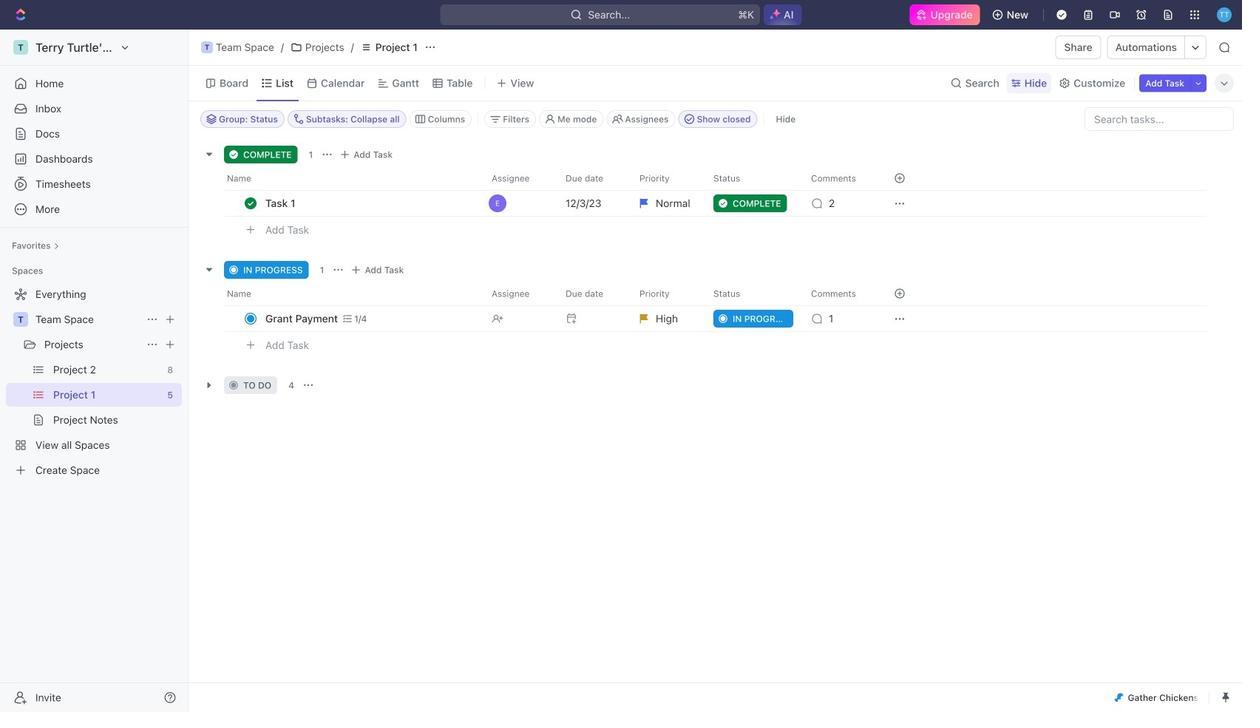 Task type: locate. For each thing, give the bounding box(es) containing it.
drumstick bite image
[[1115, 694, 1124, 702]]

0 vertical spatial team space, , element
[[201, 41, 213, 53]]

0 horizontal spatial team space, , element
[[13, 312, 28, 327]]

1 vertical spatial team space, , element
[[13, 312, 28, 327]]

tree
[[6, 283, 182, 482]]

team space, , element
[[201, 41, 213, 53], [13, 312, 28, 327]]



Task type: vqa. For each thing, say whether or not it's contained in the screenshot.
left Team Space, , element
yes



Task type: describe. For each thing, give the bounding box(es) containing it.
sidebar navigation
[[0, 30, 192, 712]]

team space, , element inside tree
[[13, 312, 28, 327]]

tree inside sidebar navigation
[[6, 283, 182, 482]]

1 horizontal spatial team space, , element
[[201, 41, 213, 53]]

Search tasks... text field
[[1086, 108, 1234, 130]]

terry turtle's workspace, , element
[[13, 40, 28, 55]]



